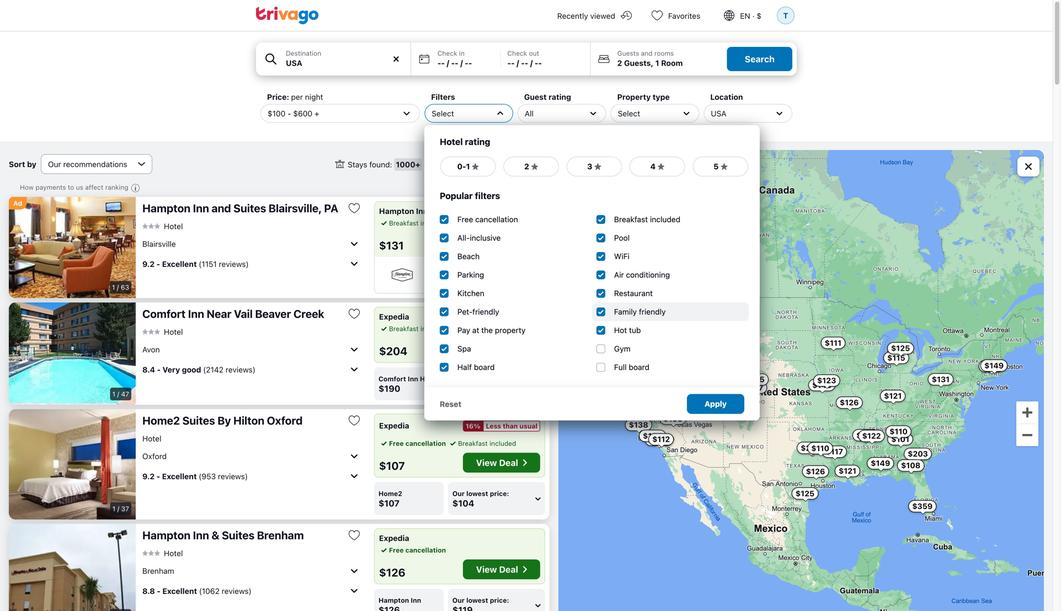 Task type: describe. For each thing, give the bounding box(es) containing it.
favorites
[[669, 11, 701, 20]]

property
[[618, 92, 651, 102]]

home2 suites by hilton oxford, (oxford, usa) image
[[9, 410, 136, 520]]

and inside guests and rooms 2 guests, 1 room
[[641, 49, 653, 57]]

included for the bottom breakfast included button
[[490, 440, 517, 448]]

full board
[[614, 363, 650, 372]]

0 vertical spatial $126 button
[[836, 397, 863, 409]]

hotels
[[420, 375, 442, 383]]

recently viewed
[[558, 11, 616, 20]]

$104 button
[[639, 430, 667, 442]]

inn inside button
[[193, 202, 209, 215]]

pay at the property button
[[450, 218, 519, 228]]

1 inside guests and rooms 2 guests, 1 room
[[656, 59, 660, 68]]

$159 button
[[618, 325, 645, 337]]

than
[[503, 423, 518, 430]]

comfort for comfort inn hotels $190
[[379, 375, 406, 383]]

guest rating
[[524, 92, 571, 102]]

1 expect from the left
[[432, 279, 454, 287]]

8.4 - very good (2142 reviews)
[[142, 365, 256, 374]]

suites for and
[[234, 202, 266, 215]]

price: per night
[[267, 92, 323, 102]]

kitchen
[[458, 289, 485, 298]]

$146 button
[[809, 379, 836, 392]]

1 view from the top
[[476, 237, 497, 248]]

hampton inside button
[[142, 202, 191, 215]]

check for check in -- / -- / --
[[438, 49, 457, 57]]

home2 for home2 suites by hilton oxford
[[142, 414, 180, 427]]

$359 button
[[909, 501, 937, 513]]

how payments to us affect ranking
[[20, 184, 128, 191]]

Air conditioning checkbox
[[597, 271, 606, 279]]

(1151
[[199, 260, 217, 269]]

oxford button
[[142, 448, 361, 465]]

2 inside button
[[525, 162, 529, 171]]

brenham inside button
[[257, 529, 304, 542]]

deal for $126
[[499, 565, 518, 575]]

(953
[[199, 472, 216, 481]]

0 vertical spatial free cancellation
[[458, 215, 518, 224]]

Restaurant checkbox
[[597, 289, 606, 298]]

popular filters
[[440, 191, 500, 201]]

3 button
[[566, 156, 623, 177]]

Destination field
[[256, 43, 411, 76]]

hot
[[614, 326, 627, 335]]

1 vertical spatial the
[[482, 326, 493, 335]]

$119 button
[[611, 296, 637, 308]]

0 horizontal spatial oxford
[[142, 452, 167, 461]]

our for $107
[[453, 490, 465, 498]]

1 for hampton inn and suites blairsville, pa
[[112, 284, 115, 292]]

2 expedia from the top
[[379, 422, 409, 431]]

search button
[[728, 47, 793, 71]]

$123
[[818, 376, 837, 385]]

guests
[[618, 49, 639, 57]]

hotel rating
[[440, 137, 491, 147]]

comfort for comfort inn near vail beaver creek
[[142, 308, 186, 320]]

conditioning
[[626, 271, 670, 280]]

board for half board
[[474, 363, 495, 372]]

0 vertical spatial breakfast included button
[[379, 218, 447, 228]]

8.8
[[142, 587, 155, 596]]

our lowest price:
[[453, 597, 509, 605]]

$203
[[908, 450, 929, 459]]

viewed
[[591, 11, 616, 20]]

reviews) for and
[[219, 260, 249, 269]]

half
[[458, 363, 472, 372]]

beach
[[458, 252, 480, 261]]

$151
[[983, 362, 1001, 371]]

&
[[212, 529, 220, 542]]

view deal button for $131
[[463, 233, 541, 253]]

·
[[753, 11, 755, 20]]

breakfast included up pool
[[614, 215, 681, 224]]

wifi
[[614, 252, 630, 261]]

comfort inn near vail beaver creek button
[[142, 307, 339, 321]]

$110 $359
[[890, 427, 933, 511]]

stays found: 1000+
[[348, 160, 421, 169]]

2 vertical spatial free
[[389, 547, 404, 555]]

2 vertical spatial breakfast included button
[[448, 439, 517, 449]]

5 button
[[693, 156, 749, 177]]

filters
[[475, 191, 500, 201]]

all-inclusive
[[458, 234, 501, 243]]

trivago logo image
[[256, 7, 319, 24]]

(1062
[[199, 587, 220, 596]]

searched:
[[494, 160, 529, 169]]

0 horizontal spatial $125 button
[[792, 488, 819, 500]]

9.2 - excellent (953 reviews)
[[142, 472, 248, 481]]

price:
[[267, 92, 289, 102]]

$190 for comfort inn hotels $190
[[379, 384, 401, 394]]

$268
[[801, 444, 822, 453]]

excellent for and
[[162, 260, 197, 269]]

included for middle breakfast included button
[[421, 325, 447, 333]]

the inside button
[[481, 219, 491, 227]]

pay at the property inside pay at the property button
[[460, 219, 519, 227]]

reset button
[[440, 400, 462, 409]]

better.
[[456, 279, 476, 287]]

$239
[[649, 436, 669, 445]]

guests,
[[624, 59, 654, 68]]

half board
[[458, 363, 495, 372]]

1 hotel button from the top
[[142, 222, 183, 231]]

$119
[[615, 297, 633, 306]]

1 / 63
[[112, 284, 129, 292]]

lowest for $107
[[467, 490, 488, 498]]

rating for guest rating
[[549, 92, 571, 102]]

search
[[745, 54, 775, 64]]

Kitchen checkbox
[[440, 289, 449, 298]]

included down 4 button
[[650, 215, 681, 224]]

$159
[[622, 327, 641, 336]]

1 vertical spatial free
[[389, 440, 404, 448]]

hampton inn & suites brenham, (brenham, usa) image
[[9, 524, 136, 612]]

excellent for by
[[162, 472, 197, 481]]

how
[[20, 184, 34, 191]]

Destination search field
[[286, 57, 404, 69]]

2 inside guests and rooms 2 guests, 1 room
[[618, 59, 623, 68]]

Free cancellation checkbox
[[440, 215, 449, 224]]

price: for $204
[[490, 375, 509, 383]]

lowest for $204
[[467, 375, 488, 383]]

parking
[[458, 271, 484, 280]]

reviews) down avon button
[[226, 365, 256, 374]]

expedia for $126
[[379, 534, 409, 543]]

friendly for family friendly
[[639, 308, 666, 317]]

blairsville,
[[269, 202, 322, 215]]

clear image
[[391, 54, 401, 64]]

1 vertical spatial property
[[495, 326, 526, 335]]

our for $204
[[453, 375, 465, 383]]

16% less than usual
[[466, 423, 538, 430]]

0 vertical spatial $131
[[379, 239, 404, 252]]

1000+
[[396, 160, 421, 169]]

check in -- / -- / --
[[438, 49, 472, 68]]

$109
[[664, 414, 683, 424]]

$107 button
[[853, 430, 879, 442]]

hotel button for comfort
[[142, 327, 183, 337]]

1 horizontal spatial $111
[[825, 339, 842, 348]]

pool
[[614, 234, 630, 243]]

$
[[757, 11, 762, 20]]

expedia for $204
[[379, 312, 409, 322]]

1 / 47
[[112, 391, 129, 398]]

pay inside pay at the property button
[[460, 219, 471, 227]]

guest
[[524, 92, 547, 102]]

$239 button
[[645, 434, 673, 447]]

1 horizontal spatial $121 button
[[881, 390, 906, 402]]

breakfast included down the pet-friendly option
[[389, 325, 447, 333]]

1 for comfort inn near vail beaver creek
[[112, 391, 115, 398]]

favorites link
[[642, 0, 714, 31]]

and inside button
[[212, 202, 231, 215]]

$112
[[653, 435, 670, 444]]

0 vertical spatial $125 button
[[888, 343, 914, 355]]

$100 - $600 +
[[268, 109, 319, 118]]

1 vertical spatial $107
[[379, 460, 405, 473]]

home2 suites by hilton oxford
[[142, 414, 303, 427]]

0 vertical spatial free
[[458, 215, 473, 224]]

suites for &
[[222, 529, 255, 542]]

our lowest price: $190
[[453, 375, 509, 394]]

$108 button
[[898, 460, 925, 472]]

$122 button
[[859, 430, 885, 443]]

1 horizontal spatial $111 button
[[821, 337, 846, 349]]

restaurant
[[614, 289, 653, 298]]

Beach checkbox
[[440, 252, 449, 261]]

All-inclusive checkbox
[[440, 234, 449, 243]]

hotel button for hampton
[[142, 549, 183, 559]]

breakfast for breakfast included button to the top
[[389, 219, 419, 227]]

WiFi checkbox
[[597, 252, 606, 261]]

Full board checkbox
[[597, 363, 606, 372]]

en
[[741, 11, 751, 20]]

ad button
[[9, 197, 27, 210]]

$190 for our lowest price: $190
[[453, 384, 475, 394]]

0 horizontal spatial $126 button
[[803, 466, 829, 478]]

$149 for left $149 button
[[871, 459, 891, 468]]

0 vertical spatial $121
[[885, 392, 902, 401]]

0 horizontal spatial $149 button
[[867, 458, 895, 470]]

63
[[121, 284, 129, 292]]

deal for $107
[[499, 458, 518, 468]]

sort
[[9, 160, 25, 169]]

$203 button
[[904, 448, 932, 461]]

inclusive
[[470, 234, 501, 243]]

0 horizontal spatial $121
[[839, 467, 857, 476]]

$104 inside button
[[643, 432, 663, 441]]

view deal button for $126
[[463, 560, 541, 580]]

1 vertical spatial pay
[[458, 326, 471, 335]]

property type
[[618, 92, 670, 102]]



Task type: locate. For each thing, give the bounding box(es) containing it.
included up all-inclusive option
[[421, 219, 447, 227]]

1 vertical spatial home2
[[379, 490, 402, 498]]

affect
[[85, 184, 103, 191]]

pay at the property down "pet-friendly"
[[458, 326, 526, 335]]

beaver
[[255, 308, 291, 320]]

check out -- / -- / --
[[508, 49, 542, 68]]

1 vertical spatial $111
[[616, 358, 633, 367]]

2 select from the left
[[618, 109, 641, 118]]

our inside button
[[453, 597, 465, 605]]

$111 button
[[821, 337, 846, 349], [612, 357, 637, 369]]

view deal down pay at the property button on the top left of the page
[[476, 237, 518, 248]]

2 hotel button from the top
[[142, 327, 183, 337]]

1 horizontal spatial $190
[[453, 384, 475, 394]]

2 9.2 from the top
[[142, 472, 155, 481]]

our lowest price: button
[[448, 589, 545, 612]]

$121 button down the "$117" button
[[835, 465, 861, 478]]

Gym checkbox
[[597, 345, 606, 353]]

free cancellation button up hampton inn button
[[379, 546, 446, 556]]

pay at the property up inclusive
[[460, 219, 519, 227]]

0 vertical spatial $126
[[840, 398, 859, 408]]

breakfast included down less
[[458, 440, 517, 448]]

view for $126
[[476, 565, 497, 575]]

hampton inn & suites brenham button
[[142, 529, 339, 543]]

at inside button
[[473, 219, 479, 227]]

2 vertical spatial deal
[[499, 565, 518, 575]]

16%
[[466, 423, 481, 430]]

2 vertical spatial view
[[476, 565, 497, 575]]

0 vertical spatial hampton inn
[[379, 207, 428, 216]]

near
[[207, 308, 232, 320]]

2 $190 from the left
[[453, 384, 475, 394]]

1 vertical spatial view
[[476, 458, 497, 468]]

deal up our lowest price: button
[[499, 565, 518, 575]]

brenham up brenham button
[[257, 529, 304, 542]]

$104 inside our lowest price: $104
[[453, 499, 475, 509]]

suites inside hampton inn & suites brenham button
[[222, 529, 255, 542]]

1 horizontal spatial friendly
[[639, 308, 666, 317]]

0-1
[[457, 162, 470, 171]]

lowest inside button
[[467, 597, 488, 605]]

3 view from the top
[[476, 565, 497, 575]]

1 price: from the top
[[490, 375, 509, 383]]

free
[[458, 215, 473, 224], [389, 440, 404, 448], [389, 547, 404, 555]]

1 vertical spatial $121 button
[[835, 465, 861, 478]]

0 vertical spatial lowest
[[467, 375, 488, 383]]

1 vertical spatial at
[[473, 326, 480, 335]]

room
[[661, 59, 683, 68]]

$122
[[863, 432, 881, 441]]

1 view deal from the top
[[476, 237, 518, 248]]

reviews) right (1151
[[219, 260, 249, 269]]

1 horizontal spatial comfort
[[379, 375, 406, 383]]

Family friendly checkbox
[[597, 308, 606, 316]]

reviews) for by
[[218, 472, 248, 481]]

select down filters in the top left of the page
[[432, 109, 454, 118]]

2 lowest from the top
[[467, 490, 488, 498]]

view up our lowest price: $104
[[476, 458, 497, 468]]

comfort inn near vail beaver creek, (avon, usa) image
[[9, 303, 136, 405]]

friendly down kitchen
[[473, 308, 500, 317]]

at down "pet-friendly"
[[473, 326, 480, 335]]

1 horizontal spatial $110 button
[[886, 426, 912, 438]]

friendly for pet-friendly
[[473, 308, 500, 317]]

1 deal from the top
[[499, 237, 518, 248]]

price:
[[490, 375, 509, 383], [490, 490, 509, 498], [490, 597, 509, 605]]

pay up all-
[[460, 219, 471, 227]]

0 vertical spatial cancellation
[[476, 215, 518, 224]]

$190 inside comfort inn hotels $190
[[379, 384, 401, 394]]

$125 down '$268' button
[[796, 489, 815, 498]]

$149 for rightmost $149 button
[[985, 361, 1004, 370]]

included for breakfast included button to the top
[[421, 219, 447, 227]]

air conditioning
[[614, 271, 670, 280]]

$125 for $125 button to the left
[[796, 489, 815, 498]]

1 vertical spatial $125 button
[[792, 488, 819, 500]]

reviews) right "(953"
[[218, 472, 248, 481]]

expedia down the hampton inn image
[[379, 312, 409, 322]]

our inside our lowest price: $104
[[453, 490, 465, 498]]

2 friendly from the left
[[639, 308, 666, 317]]

$187 button
[[741, 382, 768, 394]]

free cancellation up hampton inn button
[[389, 547, 446, 555]]

$268 button
[[797, 442, 826, 455]]

view deal for $126
[[476, 565, 518, 575]]

$121 down "$115" button
[[885, 392, 902, 401]]

0 horizontal spatial $204
[[379, 345, 408, 358]]

0 horizontal spatial 2
[[525, 162, 529, 171]]

2 expect from the left
[[478, 279, 499, 287]]

1 horizontal spatial $149 button
[[981, 360, 1008, 372]]

breakfast included button
[[379, 218, 447, 228], [379, 324, 447, 334], [448, 439, 517, 449]]

1 horizontal spatial and
[[641, 49, 653, 57]]

2 vertical spatial view deal button
[[463, 560, 541, 580]]

9.2 for hampton inn and suites blairsville, pa
[[142, 260, 155, 269]]

2 left 325
[[525, 162, 529, 171]]

4 hotel button from the top
[[142, 549, 183, 559]]

2 vertical spatial suites
[[222, 529, 255, 542]]

check inside check in -- / -- / --
[[438, 49, 457, 57]]

0 horizontal spatial $149
[[871, 459, 891, 468]]

$101 button
[[888, 434, 914, 446]]

0 horizontal spatial $121 button
[[835, 465, 861, 478]]

Pool checkbox
[[597, 234, 606, 243]]

comfort inside button
[[142, 308, 186, 320]]

breakfast left 'free cancellation' option at the left of page
[[389, 219, 419, 227]]

Pet-friendly checkbox
[[440, 308, 449, 316]]

excellent for &
[[162, 587, 197, 596]]

select down property
[[618, 109, 641, 118]]

1 horizontal spatial check
[[508, 49, 527, 57]]

spa
[[458, 345, 471, 354]]

hampton inn & suites brenham
[[142, 529, 304, 542]]

$107 inside button
[[857, 431, 875, 440]]

5
[[714, 162, 719, 171]]

hotel button for home2
[[142, 434, 161, 444]]

cancellation for first free cancellation button from the top of the page
[[406, 440, 446, 448]]

view deal button down pay at the property button on the top left of the page
[[463, 233, 541, 253]]

2
[[618, 59, 623, 68], [525, 162, 529, 171]]

0 vertical spatial our
[[453, 375, 465, 383]]

all-
[[458, 234, 470, 243]]

deal down pay at the property button on the top left of the page
[[499, 237, 518, 248]]

found:
[[370, 160, 392, 169]]

full
[[614, 363, 627, 372]]

3 hotel button from the top
[[142, 434, 161, 444]]

1 inside 'button'
[[466, 162, 470, 171]]

2 our from the top
[[453, 490, 465, 498]]

2 vertical spatial expedia
[[379, 534, 409, 543]]

booking sites searched: 325
[[444, 160, 548, 169]]

1 horizontal spatial $126
[[807, 467, 826, 476]]

$126 down '$268' button
[[807, 467, 826, 476]]

comfort inside comfort inn hotels $190
[[379, 375, 406, 383]]

1 vertical spatial breakfast included button
[[379, 324, 447, 334]]

hampton inn and suites blairsville, pa, (blairsville, usa) image
[[9, 197, 136, 298]]

0 horizontal spatial check
[[438, 49, 457, 57]]

$110 for $110
[[812, 444, 830, 453]]

47
[[121, 391, 129, 398]]

0 vertical spatial comfort
[[142, 308, 186, 320]]

2 board from the left
[[629, 363, 650, 372]]

friendly
[[473, 308, 500, 317], [639, 308, 666, 317]]

$110 for $110 $359
[[890, 427, 908, 436]]

breakfast included button down the 16%
[[448, 439, 517, 449]]

1 vertical spatial suites
[[182, 414, 215, 427]]

3 expedia from the top
[[379, 534, 409, 543]]

0 vertical spatial the
[[481, 219, 491, 227]]

$115
[[888, 354, 906, 363]]

$125
[[892, 344, 911, 353], [796, 489, 815, 498]]

free cancellation down reset button
[[389, 440, 446, 448]]

view deal up our lowest price: button
[[476, 565, 518, 575]]

2 vertical spatial our
[[453, 597, 465, 605]]

hilton
[[234, 414, 265, 427]]

and up guests,
[[641, 49, 653, 57]]

1 horizontal spatial brenham
[[257, 529, 304, 542]]

breakfast included button down the pet-friendly option
[[379, 324, 447, 334]]

pet-friendly
[[458, 308, 500, 317]]

home2 $107
[[379, 490, 402, 509]]

0 vertical spatial $104
[[643, 432, 663, 441]]

1 horizontal spatial rating
[[549, 92, 571, 102]]

3 lowest from the top
[[467, 597, 488, 605]]

breakfast for the bottom breakfast included button
[[458, 440, 488, 448]]

1 left sites
[[466, 162, 470, 171]]

rating for hotel rating
[[465, 137, 491, 147]]

1 horizontal spatial select
[[618, 109, 641, 118]]

$125 up $115
[[892, 344, 911, 353]]

pay up spa
[[458, 326, 471, 335]]

2 check from the left
[[508, 49, 527, 57]]

0 vertical spatial $204
[[379, 345, 408, 358]]

1 horizontal spatial $125 button
[[888, 343, 914, 355]]

map region
[[559, 150, 1045, 612]]

reviews) down brenham button
[[222, 587, 252, 596]]

select
[[432, 109, 454, 118], [618, 109, 641, 118]]

rooms
[[655, 49, 674, 57]]

1 at from the top
[[473, 219, 479, 227]]

oxford
[[267, 414, 303, 427], [142, 452, 167, 461]]

$359
[[913, 502, 933, 511]]

check left in
[[438, 49, 457, 57]]

breakfast down the 16%
[[458, 440, 488, 448]]

breakfast left pay at the property option
[[389, 325, 419, 333]]

$123 button
[[814, 375, 841, 387]]

lowest inside our lowest price: $104
[[467, 490, 488, 498]]

$125 for topmost $125 button
[[892, 344, 911, 353]]

property up inclusive
[[492, 219, 519, 227]]

2 down guests
[[618, 59, 623, 68]]

expedia down home2 $107
[[379, 534, 409, 543]]

breakfast up pool
[[614, 215, 648, 224]]

breakfast included button up all-inclusive option
[[379, 218, 447, 228]]

1 vertical spatial $131
[[932, 375, 950, 384]]

$126 down $123 button
[[840, 398, 859, 408]]

$126 up hampton inn button
[[379, 566, 406, 579]]

check for check out -- / -- / --
[[508, 49, 527, 57]]

$131 button
[[928, 374, 954, 386]]

the down "pet-friendly"
[[482, 326, 493, 335]]

2 deal from the top
[[499, 458, 518, 468]]

suites left by
[[182, 414, 215, 427]]

blairsville button
[[142, 235, 361, 253]]

suites inside the home2 suites by hilton oxford button
[[182, 414, 215, 427]]

free cancellation button down reset button
[[379, 439, 446, 449]]

2 vertical spatial free cancellation
[[389, 547, 446, 555]]

good
[[182, 365, 201, 374]]

property down "pet-friendly"
[[495, 326, 526, 335]]

excellent left (1151
[[162, 260, 197, 269]]

$190 inside our lowest price: $190
[[453, 384, 475, 394]]

1 $190 from the left
[[379, 384, 401, 394]]

9.2
[[142, 260, 155, 269], [142, 472, 155, 481]]

1 board from the left
[[474, 363, 495, 372]]

2 horizontal spatial $126
[[840, 398, 859, 408]]

1 vertical spatial $111 button
[[612, 357, 637, 369]]

$107 inside home2 $107
[[379, 499, 400, 509]]

sort by
[[9, 160, 36, 169]]

3 view deal button from the top
[[463, 560, 541, 580]]

0 vertical spatial pay at the property
[[460, 219, 519, 227]]

1 free cancellation button from the top
[[379, 439, 446, 449]]

$110
[[890, 427, 908, 436], [812, 444, 830, 453]]

1 left 37
[[112, 505, 116, 513]]

select for filters
[[432, 109, 454, 118]]

en · $ button
[[714, 0, 775, 31]]

$110 inside $110 $359
[[890, 427, 908, 436]]

$126 button down $123 button
[[836, 397, 863, 409]]

1 / 37
[[112, 505, 129, 513]]

2 vertical spatial excellent
[[162, 587, 197, 596]]

hampton inn inside button
[[379, 597, 421, 605]]

avon
[[142, 345, 160, 354]]

1 expedia from the top
[[379, 312, 409, 322]]

inn inside comfort inn hotels $190
[[408, 375, 418, 383]]

1 view deal button from the top
[[463, 233, 541, 253]]

less
[[486, 423, 501, 430]]

2 vertical spatial view deal
[[476, 565, 518, 575]]

0 vertical spatial deal
[[499, 237, 518, 248]]

Pay at the property checkbox
[[440, 326, 449, 335]]

$111 down 'gym'
[[616, 358, 633, 367]]

Breakfast included checkbox
[[597, 215, 606, 224]]

the up inclusive
[[481, 219, 491, 227]]

select for property type
[[618, 109, 641, 118]]

1 horizontal spatial oxford
[[267, 414, 303, 427]]

Parking checkbox
[[440, 271, 449, 279]]

$101
[[892, 435, 910, 444]]

view deal button up our lowest price: button
[[463, 560, 541, 580]]

our inside our lowest price: $190
[[453, 375, 465, 383]]

0 vertical spatial excellent
[[162, 260, 197, 269]]

0 vertical spatial $149 button
[[981, 360, 1008, 372]]

0 vertical spatial free cancellation button
[[379, 439, 446, 449]]

comfort inn hotels $190
[[379, 375, 442, 394]]

hampton inn image
[[379, 267, 426, 283]]

view deal down less
[[476, 458, 518, 468]]

-
[[438, 59, 441, 68], [441, 59, 445, 68], [451, 59, 455, 68], [455, 59, 459, 68], [465, 59, 469, 68], [469, 59, 472, 68], [508, 59, 511, 68], [511, 59, 515, 68], [521, 59, 525, 68], [525, 59, 529, 68], [535, 59, 539, 68], [539, 59, 542, 68], [288, 109, 291, 118], [157, 260, 160, 269], [157, 365, 161, 374], [157, 472, 160, 481], [157, 587, 161, 596]]

0 vertical spatial $110 button
[[886, 426, 912, 438]]

1 vertical spatial pay at the property
[[458, 326, 526, 335]]

property inside button
[[492, 219, 519, 227]]

1 vertical spatial brenham
[[142, 567, 174, 576]]

0 vertical spatial 9.2
[[142, 260, 155, 269]]

friendly up tub
[[639, 308, 666, 317]]

$204 inside '$204' button
[[732, 383, 752, 392]]

excellent left "(953"
[[162, 472, 197, 481]]

usual
[[520, 423, 538, 430]]

1 horizontal spatial board
[[629, 363, 650, 372]]

1 left 47
[[112, 391, 115, 398]]

brenham inside button
[[142, 567, 174, 576]]

excellent left "(1062"
[[162, 587, 197, 596]]

Hot tub checkbox
[[597, 326, 606, 335]]

suites up blairsville button
[[234, 202, 266, 215]]

3 deal from the top
[[499, 565, 518, 575]]

suites inside "hampton inn and suites blairsville, pa" button
[[234, 202, 266, 215]]

$131
[[379, 239, 404, 252], [932, 375, 950, 384]]

1 vertical spatial hampton inn
[[432, 264, 472, 272]]

view
[[476, 237, 497, 248], [476, 458, 497, 468], [476, 565, 497, 575]]

board up our lowest price: $190
[[474, 363, 495, 372]]

view deal button for $107
[[463, 453, 541, 473]]

price: inside our lowest price: button
[[490, 597, 509, 605]]

0 horizontal spatial and
[[212, 202, 231, 215]]

included down the "16% less than usual"
[[490, 440, 517, 448]]

$107
[[857, 431, 875, 440], [379, 460, 405, 473], [379, 499, 400, 509]]

reviews) for &
[[222, 587, 252, 596]]

+
[[315, 109, 319, 118]]

3 view deal from the top
[[476, 565, 518, 575]]

hampton inn and suites blairsville, pa button
[[142, 202, 339, 215]]

$126 button down '$268' button
[[803, 466, 829, 478]]

2 vertical spatial hampton inn
[[379, 597, 421, 605]]

9.2 for home2 suites by hilton oxford
[[142, 472, 155, 481]]

recently viewed button
[[544, 0, 642, 31]]

vail
[[234, 308, 253, 320]]

family
[[614, 308, 637, 317]]

$111 up $123
[[825, 339, 842, 348]]

0 horizontal spatial $110 button
[[808, 443, 834, 455]]

$111 button down 'gym'
[[612, 357, 637, 369]]

view for $107
[[476, 458, 497, 468]]

rating right the guest
[[549, 92, 571, 102]]

2 vertical spatial $126
[[379, 566, 406, 579]]

ranking
[[105, 184, 128, 191]]

1 check from the left
[[438, 49, 457, 57]]

1 left the 63
[[112, 284, 115, 292]]

oxford right hilton
[[267, 414, 303, 427]]

pay
[[460, 219, 471, 227], [458, 326, 471, 335]]

brenham up "8.8"
[[142, 567, 174, 576]]

0 horizontal spatial $131
[[379, 239, 404, 252]]

0 vertical spatial $110
[[890, 427, 908, 436]]

2 view deal button from the top
[[463, 453, 541, 473]]

1 down rooms
[[656, 59, 660, 68]]

cancellation up hampton inn button
[[406, 547, 446, 555]]

1 horizontal spatial 2
[[618, 59, 623, 68]]

0 horizontal spatial home2
[[142, 414, 180, 427]]

$121 down the "$117" button
[[839, 467, 857, 476]]

at up all-inclusive
[[473, 219, 479, 227]]

view down pay at the property button on the top left of the page
[[476, 237, 497, 248]]

2 button
[[503, 156, 560, 177]]

home2 for home2 $107
[[379, 490, 402, 498]]

free cancellation up inclusive
[[458, 215, 518, 224]]

$138
[[629, 421, 649, 430]]

inn inside button
[[188, 308, 204, 320]]

cancellation down reset button
[[406, 440, 446, 448]]

2 price: from the top
[[490, 490, 509, 498]]

0 vertical spatial home2
[[142, 414, 180, 427]]

2 view from the top
[[476, 458, 497, 468]]

2 free cancellation button from the top
[[379, 546, 446, 556]]

view up our lowest price:
[[476, 565, 497, 575]]

suites right "&"
[[222, 529, 255, 542]]

1 vertical spatial $126 button
[[803, 466, 829, 478]]

1 vertical spatial expedia
[[379, 422, 409, 431]]

price: inside our lowest price: $190
[[490, 375, 509, 383]]

2 at from the top
[[473, 326, 480, 335]]

check left 'out'
[[508, 49, 527, 57]]

by
[[27, 160, 36, 169]]

breakfast for middle breakfast included button
[[389, 325, 419, 333]]

expedia down comfort inn hotels $190
[[379, 422, 409, 431]]

comfort up avon
[[142, 308, 186, 320]]

board for full board
[[629, 363, 650, 372]]

view deal for $107
[[476, 458, 518, 468]]

0 horizontal spatial $126
[[379, 566, 406, 579]]

1 vertical spatial $204
[[732, 383, 752, 392]]

lowest inside our lowest price: $190
[[467, 375, 488, 383]]

Half board checkbox
[[440, 363, 449, 372]]

home2 inside the home2 suites by hilton oxford button
[[142, 414, 180, 427]]

Spa checkbox
[[440, 345, 449, 353]]

0 vertical spatial $149
[[985, 361, 1004, 370]]

1 our from the top
[[453, 375, 465, 383]]

1 lowest from the top
[[467, 375, 488, 383]]

$111 button up $123
[[821, 337, 846, 349]]

check inside check out -- / -- / --
[[508, 49, 527, 57]]

and up blairsville button
[[212, 202, 231, 215]]

comfort left hotels
[[379, 375, 406, 383]]

hampton inn
[[379, 207, 428, 216], [432, 264, 472, 272], [379, 597, 421, 605]]

expect up kitchen
[[478, 279, 499, 287]]

1 vertical spatial free cancellation
[[389, 440, 446, 448]]

cancellation up inclusive
[[476, 215, 518, 224]]

1 9.2 from the top
[[142, 260, 155, 269]]

0 horizontal spatial $111
[[616, 358, 633, 367]]

rating up sites
[[465, 137, 491, 147]]

1 vertical spatial lowest
[[467, 490, 488, 498]]

0 vertical spatial oxford
[[267, 414, 303, 427]]

breakfast
[[614, 215, 648, 224], [389, 219, 419, 227], [389, 325, 419, 333], [458, 440, 488, 448]]

$131 inside button
[[932, 375, 950, 384]]

1 for home2 suites by hilton oxford
[[112, 505, 116, 513]]

1 horizontal spatial home2
[[379, 490, 402, 498]]

0 horizontal spatial comfort
[[142, 308, 186, 320]]

oxford up 9.2 - excellent (953 reviews)
[[142, 452, 167, 461]]

$121 button down "$115" button
[[881, 390, 906, 402]]

guests and rooms 2 guests, 1 room
[[618, 49, 683, 68]]

0 vertical spatial brenham
[[257, 529, 304, 542]]

very
[[163, 365, 180, 374]]

price: for $107
[[490, 490, 509, 498]]

board right full
[[629, 363, 650, 372]]

view deal button down the "16% less than usual"
[[463, 453, 541, 473]]

home2 suites by hilton oxford button
[[142, 414, 339, 428]]

included down the pet-friendly option
[[421, 325, 447, 333]]

expect up kitchen option
[[432, 279, 454, 287]]

deal
[[499, 237, 518, 248], [499, 458, 518, 468], [499, 565, 518, 575]]

3 price: from the top
[[490, 597, 509, 605]]

0 vertical spatial 2
[[618, 59, 623, 68]]

2 view deal from the top
[[476, 458, 518, 468]]

1 vertical spatial $125
[[796, 489, 815, 498]]

1 vertical spatial $110
[[812, 444, 830, 453]]

3 our from the top
[[453, 597, 465, 605]]

$151 button
[[979, 361, 1005, 373]]

1 horizontal spatial $110
[[890, 427, 908, 436]]

1
[[656, 59, 660, 68], [466, 162, 470, 171], [112, 284, 115, 292], [112, 391, 115, 398], [112, 505, 116, 513]]

$115 button
[[884, 352, 910, 364]]

breakfast included up all-inclusive option
[[389, 219, 447, 227]]

1 vertical spatial 2
[[525, 162, 529, 171]]

1 vertical spatial 9.2
[[142, 472, 155, 481]]

1 vertical spatial our
[[453, 490, 465, 498]]

deal down than
[[499, 458, 518, 468]]

0 horizontal spatial friendly
[[473, 308, 500, 317]]

price: inside our lowest price: $104
[[490, 490, 509, 498]]

cancellation for 1st free cancellation button from the bottom of the page
[[406, 547, 446, 555]]

0 vertical spatial $111
[[825, 339, 842, 348]]

hotel button
[[142, 222, 183, 231], [142, 327, 183, 337], [142, 434, 161, 444], [142, 549, 183, 559]]

filters
[[431, 92, 455, 102]]

0 vertical spatial pay
[[460, 219, 471, 227]]

1 horizontal spatial $125
[[892, 344, 911, 353]]

1 friendly from the left
[[473, 308, 500, 317]]

1 select from the left
[[432, 109, 454, 118]]

at
[[473, 219, 479, 227], [473, 326, 480, 335]]

included
[[650, 215, 681, 224], [421, 219, 447, 227], [421, 325, 447, 333], [490, 440, 517, 448]]



Task type: vqa. For each thing, say whether or not it's contained in the screenshot.
the Expedia • Featured
no



